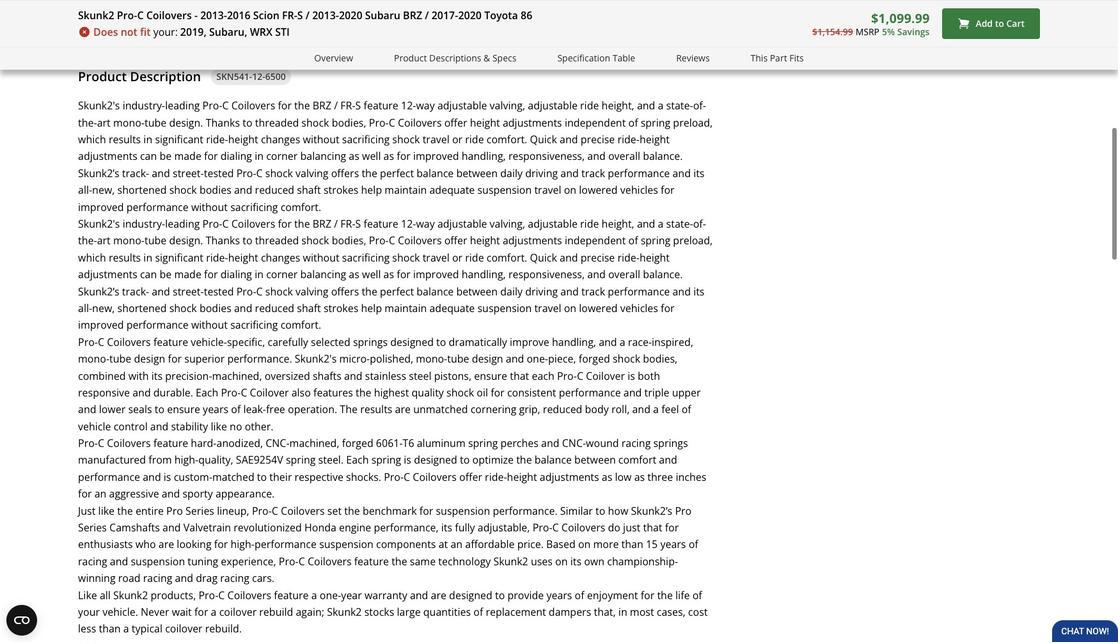 Task type: locate. For each thing, give the bounding box(es) containing it.
are down highest
[[395, 403, 411, 417]]

add
[[976, 17, 993, 30]]

respective
[[295, 470, 344, 484]]

1 horizontal spatial pro
[[676, 504, 692, 518]]

overall
[[609, 149, 641, 163], [609, 268, 641, 282]]

2 way from the top
[[416, 217, 435, 231]]

more
[[594, 538, 619, 552]]

1 leading from the top
[[165, 99, 200, 113]]

0 vertical spatial art
[[97, 116, 111, 130]]

0 vertical spatial that
[[510, 369, 530, 383]]

machined, down specific,
[[212, 369, 262, 383]]

fr-
[[282, 8, 298, 22], [341, 99, 356, 113], [341, 217, 356, 231]]

1 vertical spatial corner
[[266, 268, 298, 282]]

made
[[174, 149, 202, 163], [174, 268, 202, 282]]

1 balancing from the top
[[301, 149, 346, 163]]

design down the 'dramatically'
[[472, 352, 504, 366]]

2 track from the top
[[582, 285, 606, 299]]

to inside add to cart button
[[996, 17, 1005, 30]]

performance.
[[227, 352, 292, 366], [493, 504, 558, 518]]

1 thanks from the top
[[206, 116, 240, 130]]

2 strokes from the top
[[324, 301, 359, 316]]

comfort
[[619, 453, 657, 468]]

machined,
[[212, 369, 262, 383], [290, 437, 340, 451]]

provide
[[508, 589, 544, 603]]

vehicle
[[78, 420, 111, 434]]

cnc- up sae9254v
[[266, 437, 290, 451]]

fits
[[790, 52, 804, 64]]

1 vertical spatial vehicles
[[621, 301, 659, 316]]

are up quantities
[[431, 589, 447, 603]]

1 new, from the top
[[92, 183, 115, 197]]

0 vertical spatial overall
[[609, 149, 641, 163]]

rebuild
[[259, 606, 293, 620]]

coilover up 'rebuild.'
[[219, 606, 257, 620]]

the-
[[78, 116, 97, 130], [78, 234, 97, 248]]

0 vertical spatial skunk2's
[[78, 99, 120, 113]]

1 street- from the top
[[173, 166, 204, 180]]

2 made from the top
[[174, 268, 202, 282]]

preload,
[[674, 116, 713, 130], [674, 234, 713, 248]]

0 vertical spatial skunk2's
[[78, 166, 120, 180]]

pro down inches
[[676, 504, 692, 518]]

thanks
[[206, 116, 240, 130], [206, 234, 240, 248]]

skunk2 up the does
[[78, 8, 114, 22]]

1 vehicles from the top
[[621, 183, 659, 197]]

honda
[[305, 521, 337, 535]]

0 vertical spatial 12-
[[252, 70, 266, 82]]

forged up steel.
[[342, 437, 374, 451]]

sae9254v
[[236, 453, 283, 468]]

is
[[628, 369, 636, 383], [404, 453, 412, 468], [164, 470, 171, 484]]

part
[[770, 52, 788, 64]]

enthusiasts
[[78, 538, 133, 552]]

sporty
[[183, 487, 213, 501]]

2013- up overview
[[312, 8, 339, 22]]

1 overall from the top
[[609, 149, 641, 163]]

1 vertical spatial years
[[661, 538, 686, 552]]

1 horizontal spatial like
[[211, 420, 227, 434]]

0 vertical spatial shortened
[[118, 183, 167, 197]]

like left no
[[211, 420, 227, 434]]

2 the- from the top
[[78, 234, 97, 248]]

1 precise from the top
[[581, 133, 615, 147]]

0 vertical spatial can
[[140, 149, 157, 163]]

0 vertical spatial like
[[211, 420, 227, 434]]

2 leading from the top
[[165, 217, 200, 231]]

for
[[278, 99, 292, 113], [204, 149, 218, 163], [397, 149, 411, 163], [661, 183, 675, 197], [278, 217, 292, 231], [204, 268, 218, 282], [397, 268, 411, 282], [661, 301, 675, 316], [168, 352, 182, 366], [491, 386, 505, 400], [78, 487, 92, 501], [420, 504, 434, 518], [665, 521, 679, 535], [214, 538, 228, 552], [641, 589, 655, 603], [195, 606, 208, 620]]

0 horizontal spatial performance.
[[227, 352, 292, 366]]

0 vertical spatial way
[[416, 99, 435, 113]]

0 vertical spatial height,
[[602, 99, 635, 113]]

1 vertical spatial high-
[[231, 538, 255, 552]]

steel
[[409, 369, 432, 383]]

0 vertical spatial made
[[174, 149, 202, 163]]

2 adequate from the top
[[430, 301, 475, 316]]

1 horizontal spatial that
[[644, 521, 663, 535]]

0 horizontal spatial like
[[98, 504, 115, 518]]

0 vertical spatial industry-
[[123, 99, 165, 113]]

cost
[[689, 606, 708, 620]]

1 vertical spatial state-
[[667, 217, 694, 231]]

1 vertical spatial the-
[[78, 234, 97, 248]]

skn541-12-6500 skunk2 pro-c coilovers - 2013+ ft86, image
[[152, 0, 222, 12], [229, 0, 299, 12], [305, 0, 376, 12], [382, 0, 453, 12]]

2 independent from the top
[[565, 234, 626, 248]]

1 bodies from the top
[[200, 183, 232, 197]]

0 vertical spatial machined,
[[212, 369, 262, 383]]

coilover down wait
[[165, 622, 203, 636]]

as
[[349, 149, 360, 163], [384, 149, 394, 163], [349, 268, 360, 282], [384, 268, 394, 282], [602, 470, 613, 484], [635, 470, 645, 484]]

1 pro from the left
[[166, 504, 183, 518]]

from
[[149, 453, 172, 468]]

2020 left the subaru
[[339, 8, 363, 22]]

reduced
[[255, 183, 295, 197], [255, 301, 295, 316], [543, 403, 583, 417]]

years right "15" on the bottom right of page
[[661, 538, 686, 552]]

1 well from the top
[[362, 149, 381, 163]]

1 vertical spatial lowered
[[579, 301, 618, 316]]

performance. down specific,
[[227, 352, 292, 366]]

4 skn541-12-6500 skunk2 pro-c coilovers - 2013+ ft86, image from the left
[[382, 0, 453, 12]]

1 way from the top
[[416, 99, 435, 113]]

0 vertical spatial daily
[[501, 166, 523, 180]]

like
[[211, 420, 227, 434], [98, 504, 115, 518]]

1 vertical spatial tested
[[204, 285, 234, 299]]

each down precision-
[[196, 386, 218, 400]]

2 which from the top
[[78, 251, 106, 265]]

15
[[646, 538, 658, 552]]

2 of- from the top
[[694, 217, 707, 231]]

0 vertical spatial product
[[394, 52, 427, 64]]

series down just
[[78, 521, 107, 535]]

1 vertical spatial art
[[97, 234, 111, 248]]

0 vertical spatial years
[[203, 403, 229, 417]]

daily
[[501, 166, 523, 180], [501, 285, 523, 299]]

0 horizontal spatial design
[[134, 352, 165, 366]]

1 help from the top
[[361, 183, 382, 197]]

table
[[613, 52, 636, 64]]

specification
[[558, 52, 611, 64]]

0 vertical spatial results
[[109, 133, 141, 147]]

improved
[[413, 149, 459, 163], [78, 200, 124, 214], [413, 268, 459, 282], [78, 318, 124, 332]]

product left descriptions
[[394, 52, 427, 64]]

a
[[658, 99, 664, 113], [658, 217, 664, 231], [620, 335, 626, 349], [654, 403, 659, 417], [312, 589, 317, 603], [211, 606, 217, 620], [123, 622, 129, 636]]

3 skn541-12-6500 skunk2 pro-c coilovers - 2013+ ft86, image from the left
[[305, 0, 376, 12]]

than down vehicle. at the left bottom of page
[[99, 622, 121, 636]]

coilovers
[[146, 8, 192, 22], [232, 99, 275, 113], [398, 116, 442, 130], [232, 217, 275, 231], [398, 234, 442, 248], [107, 335, 151, 349], [107, 437, 151, 451], [413, 470, 457, 484], [281, 504, 325, 518], [562, 521, 606, 535], [308, 555, 352, 569], [228, 589, 271, 603]]

springs up micro-
[[353, 335, 388, 349]]

threaded
[[255, 116, 299, 130], [255, 234, 299, 248]]

1 track- from the top
[[122, 166, 149, 180]]

1 adequate from the top
[[430, 183, 475, 197]]

an right at
[[451, 538, 463, 552]]

are right "who" at bottom left
[[159, 538, 174, 552]]

0 vertical spatial performance.
[[227, 352, 292, 366]]

1 vertical spatial preload,
[[674, 234, 713, 248]]

0 vertical spatial bodies,
[[332, 116, 367, 130]]

1 vertical spatial which
[[78, 251, 106, 265]]

1 shortened from the top
[[118, 183, 167, 197]]

vehicle.
[[103, 606, 138, 620]]

0 vertical spatial designed
[[391, 335, 434, 349]]

1 lowered from the top
[[579, 183, 618, 197]]

set
[[328, 504, 342, 518]]

race-
[[628, 335, 652, 349]]

1 vertical spatial street-
[[173, 285, 204, 299]]

wait
[[172, 606, 192, 620]]

that up "15" on the bottom right of page
[[644, 521, 663, 535]]

1 vertical spatial track-
[[122, 285, 149, 299]]

5%
[[883, 25, 896, 38]]

2 horizontal spatial is
[[628, 369, 636, 383]]

1 tested from the top
[[204, 166, 234, 180]]

0 vertical spatial valving,
[[490, 99, 526, 113]]

each up the shocks.
[[346, 453, 369, 468]]

designed up quantities
[[449, 589, 493, 603]]

shafts
[[313, 369, 342, 383]]

help
[[361, 183, 382, 197], [361, 301, 382, 316]]

2017-
[[432, 8, 459, 22]]

2 vertical spatial are
[[431, 589, 447, 603]]

0 vertical spatial valving
[[296, 166, 329, 180]]

2 perfect from the top
[[380, 285, 414, 299]]

is down the from
[[164, 470, 171, 484]]

coilover up "body"
[[586, 369, 625, 383]]

racing up winning
[[78, 555, 107, 569]]

1 significant from the top
[[155, 133, 204, 147]]

0 horizontal spatial each
[[196, 386, 218, 400]]

2 vertical spatial brz
[[313, 217, 332, 231]]

street-
[[173, 166, 204, 180], [173, 285, 204, 299]]

product down the does
[[78, 68, 127, 85]]

1 height, from the top
[[602, 99, 635, 113]]

performance. up adjustable,
[[493, 504, 558, 518]]

2 state- from the top
[[667, 217, 694, 231]]

or
[[452, 133, 463, 147], [452, 251, 463, 265]]

that,
[[594, 606, 616, 620]]

designed down aluminum
[[414, 453, 458, 468]]

0 vertical spatial preload,
[[674, 116, 713, 130]]

1 vertical spatial threaded
[[255, 234, 299, 248]]

well
[[362, 149, 381, 163], [362, 268, 381, 282]]

1 horizontal spatial forged
[[579, 352, 611, 366]]

shaft
[[297, 183, 321, 197], [297, 301, 321, 316]]

0 horizontal spatial are
[[159, 538, 174, 552]]

1 horizontal spatial high-
[[231, 538, 255, 552]]

1 horizontal spatial is
[[404, 453, 412, 468]]

replacement
[[486, 606, 546, 620]]

than down just
[[622, 538, 644, 552]]

product description
[[78, 68, 201, 85]]

1 vertical spatial dialing
[[221, 268, 252, 282]]

2 precise from the top
[[581, 251, 615, 265]]

product for product descriptions & specs
[[394, 52, 427, 64]]

1 horizontal spatial 2020
[[459, 8, 482, 22]]

1 preload, from the top
[[674, 116, 713, 130]]

affordable
[[466, 538, 515, 552]]

cnc- down "body"
[[562, 437, 586, 451]]

1 vertical spatial leading
[[165, 217, 200, 231]]

ensure up oil at the bottom
[[474, 369, 508, 383]]

designed
[[391, 335, 434, 349], [414, 453, 458, 468], [449, 589, 493, 603]]

0 vertical spatial responsiveness,
[[509, 149, 585, 163]]

coilover up free
[[250, 386, 289, 400]]

years up the stability
[[203, 403, 229, 417]]

between
[[457, 166, 498, 180], [457, 285, 498, 299], [575, 453, 616, 468]]

its
[[694, 166, 705, 180], [694, 285, 705, 299], [152, 369, 163, 383], [442, 521, 453, 535], [571, 555, 582, 569]]

add to cart
[[976, 17, 1025, 30]]

valvetrain
[[184, 521, 231, 535]]

2020 left toyota
[[459, 8, 482, 22]]

designed up the "polished,"
[[391, 335, 434, 349]]

0 vertical spatial precise
[[581, 133, 615, 147]]

1 or from the top
[[452, 133, 463, 147]]

2 can from the top
[[140, 268, 157, 282]]

aggressive
[[109, 487, 159, 501]]

0 horizontal spatial than
[[99, 622, 121, 636]]

travel
[[423, 133, 450, 147], [535, 183, 562, 197], [423, 251, 450, 265], [535, 301, 562, 316]]

is left 'both'
[[628, 369, 636, 383]]

2 vertical spatial years
[[547, 589, 573, 603]]

2 height, from the top
[[602, 217, 635, 231]]

one-
[[527, 352, 549, 366], [320, 589, 341, 603]]

0 horizontal spatial product
[[78, 68, 127, 85]]

on
[[564, 183, 577, 197], [564, 301, 577, 316], [579, 538, 591, 552], [556, 555, 568, 569]]

not
[[121, 25, 138, 39]]

2 2013- from the left
[[312, 8, 339, 22]]

1 track from the top
[[582, 166, 606, 180]]

2 preload, from the top
[[674, 234, 713, 248]]

1 vertical spatial height,
[[602, 217, 635, 231]]

adjustable
[[438, 99, 487, 113], [528, 99, 578, 113], [438, 217, 487, 231], [528, 217, 578, 231]]

1 vertical spatial well
[[362, 268, 381, 282]]

coilover
[[586, 369, 625, 383], [250, 386, 289, 400]]

0 vertical spatial reduced
[[255, 183, 295, 197]]

precision-
[[165, 369, 212, 383]]

6500
[[266, 70, 286, 82]]

0 horizontal spatial coilover
[[165, 622, 203, 636]]

1 vertical spatial skunk2's
[[78, 285, 120, 299]]

one- up each
[[527, 352, 549, 366]]

2 tested from the top
[[204, 285, 234, 299]]

own
[[585, 555, 605, 569]]

an up just
[[95, 487, 107, 501]]

is down t6 on the bottom left of the page
[[404, 453, 412, 468]]

2 responsiveness, from the top
[[509, 268, 585, 282]]

again;
[[296, 606, 325, 620]]

design up with
[[134, 352, 165, 366]]

1 vertical spatial 12-
[[401, 99, 416, 113]]

high- up custom-
[[175, 453, 199, 468]]

aluminum
[[417, 437, 466, 451]]

years up dampers
[[547, 589, 573, 603]]

coilover
[[219, 606, 257, 620], [165, 622, 203, 636]]

2 offers from the top
[[331, 285, 359, 299]]

0 vertical spatial the-
[[78, 116, 97, 130]]

2 overall from the top
[[609, 268, 641, 282]]

2013- right -
[[200, 8, 227, 22]]

0 vertical spatial strokes
[[324, 183, 359, 197]]

/
[[306, 8, 310, 22], [425, 8, 429, 22], [334, 99, 338, 113], [334, 217, 338, 231]]

1 all- from the top
[[78, 183, 92, 197]]

1 horizontal spatial an
[[451, 538, 463, 552]]

1 vertical spatial is
[[404, 453, 412, 468]]

performance
[[608, 166, 670, 180], [127, 200, 189, 214], [608, 285, 670, 299], [127, 318, 189, 332], [559, 386, 621, 400], [78, 470, 140, 484], [255, 538, 317, 552]]

drag
[[196, 572, 218, 586]]

s
[[298, 8, 303, 22], [356, 99, 361, 113], [356, 217, 361, 231]]

feel
[[662, 403, 679, 417]]

ensure up the stability
[[167, 403, 200, 417]]

specification table
[[558, 52, 636, 64]]

cnc-
[[266, 437, 290, 451], [562, 437, 586, 451]]

carefully
[[268, 335, 308, 349]]

0 vertical spatial an
[[95, 487, 107, 501]]

1 balance. from the top
[[643, 149, 683, 163]]

tuning
[[188, 555, 218, 569]]

product for product description
[[78, 68, 127, 85]]

1 can from the top
[[140, 149, 157, 163]]

1 vertical spatial significant
[[155, 251, 204, 265]]

machined, up steel.
[[290, 437, 340, 451]]

one- up 'again;'
[[320, 589, 341, 603]]

1 vertical spatial fr-
[[341, 99, 356, 113]]

forged right piece,
[[579, 352, 611, 366]]

pro right "entire"
[[166, 504, 183, 518]]

product
[[394, 52, 427, 64], [78, 68, 127, 85]]

offers
[[331, 166, 359, 180], [331, 285, 359, 299]]

0 vertical spatial state-
[[667, 99, 694, 113]]

2 maintain from the top
[[385, 301, 427, 316]]

springs down feel
[[654, 437, 688, 451]]

series down sporty at the left bottom
[[186, 504, 214, 518]]

1 quick from the top
[[530, 133, 557, 147]]

that up consistent
[[510, 369, 530, 383]]

c
[[137, 8, 144, 22], [222, 99, 229, 113], [389, 116, 395, 130], [256, 166, 263, 180], [222, 217, 229, 231], [389, 234, 395, 248], [256, 285, 263, 299], [98, 335, 104, 349], [577, 369, 584, 383], [241, 386, 247, 400], [98, 437, 104, 451], [404, 470, 410, 484], [272, 504, 278, 518], [553, 521, 559, 535], [299, 555, 305, 569], [218, 589, 225, 603]]

reviews
[[677, 52, 710, 64]]

sacrificing
[[342, 133, 390, 147], [231, 200, 278, 214], [342, 251, 390, 265], [231, 318, 278, 332]]

fit
[[140, 25, 151, 39]]

0 vertical spatial quick
[[530, 133, 557, 147]]

2 industry- from the top
[[123, 217, 165, 231]]

like right just
[[98, 504, 115, 518]]

2 driving from the top
[[526, 285, 558, 299]]

1 horizontal spatial ensure
[[474, 369, 508, 383]]

roll,
[[612, 403, 630, 417]]

high- up experience,
[[231, 538, 255, 552]]

1 vertical spatial adequate
[[430, 301, 475, 316]]

control
[[114, 420, 148, 434]]



Task type: vqa. For each thing, say whether or not it's contained in the screenshot.
Coilovers image at the bottom of page
no



Task type: describe. For each thing, give the bounding box(es) containing it.
2 bodies from the top
[[200, 301, 232, 316]]

skunk2 down the year
[[327, 606, 362, 620]]

warranty
[[365, 589, 408, 603]]

2 track- from the top
[[122, 285, 149, 299]]

subaru
[[365, 8, 401, 22]]

just
[[78, 504, 96, 518]]

0 vertical spatial fr-
[[282, 8, 298, 22]]

0 vertical spatial is
[[628, 369, 636, 383]]

specific,
[[227, 335, 265, 349]]

perches
[[501, 437, 539, 451]]

1 vertical spatial than
[[99, 622, 121, 636]]

1 driving from the top
[[526, 166, 558, 180]]

1 vertical spatial bodies,
[[332, 234, 367, 248]]

1 valving from the top
[[296, 166, 329, 180]]

2 vehicles from the top
[[621, 301, 659, 316]]

1 2013- from the left
[[200, 8, 227, 22]]

skn541-
[[216, 70, 252, 82]]

2 vertical spatial s
[[356, 217, 361, 231]]

also
[[292, 386, 311, 400]]

6061-
[[376, 437, 403, 451]]

1 vertical spatial coilover
[[165, 622, 203, 636]]

0 horizontal spatial years
[[203, 403, 229, 417]]

stability
[[171, 420, 208, 434]]

2 or from the top
[[452, 251, 463, 265]]

1 vertical spatial an
[[451, 538, 463, 552]]

durable.
[[154, 386, 193, 400]]

2 cnc- from the left
[[562, 437, 586, 451]]

1 horizontal spatial series
[[186, 504, 214, 518]]

free
[[266, 403, 285, 417]]

optimize
[[473, 453, 514, 468]]

other.
[[245, 420, 274, 434]]

0 vertical spatial coilover
[[586, 369, 625, 383]]

2 significant from the top
[[155, 251, 204, 265]]

your
[[78, 606, 100, 620]]

2 valving, from the top
[[490, 217, 526, 231]]

2 2020 from the left
[[459, 8, 482, 22]]

quality
[[412, 386, 444, 400]]

2 vertical spatial results
[[360, 403, 393, 417]]

1 vertical spatial results
[[109, 251, 141, 265]]

2 vertical spatial handling,
[[552, 335, 597, 349]]

1 daily from the top
[[501, 166, 523, 180]]

0 horizontal spatial springs
[[353, 335, 388, 349]]

0 vertical spatial handling,
[[462, 149, 506, 163]]

2 pro from the left
[[676, 504, 692, 518]]

camshafts
[[110, 521, 160, 535]]

1 shaft from the top
[[297, 183, 321, 197]]

1 vertical spatial handling,
[[462, 268, 506, 282]]

1 responsiveness, from the top
[[509, 149, 585, 163]]

all
[[100, 589, 111, 603]]

2 dialing from the top
[[221, 268, 252, 282]]

0 horizontal spatial machined,
[[212, 369, 262, 383]]

0 horizontal spatial an
[[95, 487, 107, 501]]

2 quick from the top
[[530, 251, 557, 265]]

0 horizontal spatial one-
[[320, 589, 341, 603]]

2 lowered from the top
[[579, 301, 618, 316]]

specs
[[493, 52, 517, 64]]

1 which from the top
[[78, 133, 106, 147]]

quality,
[[199, 453, 233, 468]]

2 horizontal spatial years
[[661, 538, 686, 552]]

1 strokes from the top
[[324, 183, 359, 197]]

1 independent from the top
[[565, 116, 626, 130]]

0 vertical spatial are
[[395, 403, 411, 417]]

1 2020 from the left
[[339, 8, 363, 22]]

0 vertical spatial brz
[[403, 8, 423, 22]]

2 be from the top
[[160, 268, 172, 282]]

highest
[[374, 386, 409, 400]]

1 changes from the top
[[261, 133, 300, 147]]

adjustable,
[[478, 521, 530, 535]]

polished,
[[370, 352, 414, 366]]

with
[[128, 369, 149, 383]]

$1,099.99 $1,154.99 msrp 5% savings
[[813, 9, 930, 38]]

1 vertical spatial each
[[346, 453, 369, 468]]

1 perfect from the top
[[380, 166, 414, 180]]

1 vertical spatial balance
[[417, 285, 454, 299]]

1 vertical spatial coilover
[[250, 386, 289, 400]]

racing down experience,
[[220, 572, 250, 586]]

components
[[376, 538, 436, 552]]

2019,
[[180, 25, 207, 39]]

1 threaded from the top
[[255, 116, 299, 130]]

1 vertical spatial offer
[[445, 234, 468, 248]]

uses
[[531, 555, 553, 569]]

overview
[[314, 52, 353, 64]]

1 horizontal spatial machined,
[[290, 437, 340, 451]]

1 offers from the top
[[331, 166, 359, 180]]

2 balance. from the top
[[643, 268, 683, 282]]

2 shaft from the top
[[297, 301, 321, 316]]

1 vertical spatial forged
[[342, 437, 374, 451]]

skunk2 pro-c coilovers - 2013-2016 scion fr-s / 2013-2020 subaru brz / 2017-2020 toyota 86
[[78, 8, 533, 22]]

life
[[676, 589, 690, 603]]

no
[[230, 420, 242, 434]]

2 new, from the top
[[92, 301, 115, 316]]

2 design from the left
[[472, 352, 504, 366]]

0 vertical spatial coilover
[[219, 606, 257, 620]]

unmatched
[[414, 403, 468, 417]]

2 well from the top
[[362, 268, 381, 282]]

the
[[340, 403, 358, 417]]

2 vertical spatial balance
[[535, 453, 572, 468]]

2 help from the top
[[361, 301, 382, 316]]

2 valving from the top
[[296, 285, 329, 299]]

1 of- from the top
[[694, 99, 707, 113]]

engine
[[339, 521, 371, 535]]

2 shortened from the top
[[118, 301, 167, 316]]

skunk2's industry-leading pro-c coilovers for the brz / fr-s feature 12-way adjustable valving, adjustable ride height, and a state-of- the-art mono-tube design. thanks to threaded shock bodies, pro-c coilovers offer height adjustments independent of spring preload, which results in significant ride-height changes without sacrificing shock travel or ride comfort. quick and precise ride-height adjustments can be made for dialing in corner balancing as well as for improved handling, responsiveness, and overall balance. skunk2's track- and street-tested pro-c shock valving offers the perfect balance between daily driving and track performance and its all-new, shortened shock bodies and reduced shaft strokes help maintain adequate suspension travel on lowered vehicles for improved performance without sacrificing comfort. skunk2's industry-leading pro-c coilovers for the brz / fr-s feature 12-way adjustable valving, adjustable ride height, and a state-of- the-art mono-tube design. thanks to threaded shock bodies, pro-c coilovers offer height adjustments independent of spring preload, which results in significant ride-height changes without sacrificing shock travel or ride comfort. quick and precise ride-height adjustments can be made for dialing in corner balancing as well as for improved handling, responsiveness, and overall balance. skunk2's track- and street-tested pro-c shock valving offers the perfect balance between daily driving and track performance and its all-new, shortened shock bodies and reduced shaft strokes help maintain adequate suspension travel on lowered vehicles for improved performance without sacrificing comfort. pro-c coilovers feature vehicle-specific, carefully selected springs designed to dramatically improve handling, and a race-inspired, mono-tube design for superior performance. skunk2's micro-polished, mono-tube design and one-piece, forged shock bodies, combined with its precision-machined, oversized shafts and stainless steel pistons, ensure that each pro-c coilover is both responsive and durable. each pro-c coilover also features the highest quality shock oil for consistent performance and triple upper and lower seals to ensure years of leak-free operation. the results are unmatched cornering grip, reduced body roll, and a feel of vehicle control and stability like no other. pro-c coilovers feature hard-anodized, cnc-machined, forged 6061-t6 aluminum spring perches and cnc-wound racing springs manufactured from high-quality, sae9254v spring steel. each spring is designed to optimize the balance between comfort and performance and is custom-matched to their respective shocks. pro-c coilovers offer ride-height adjustments as low as three inches for an aggressive and sporty appearance. just like the entire pro series lineup, pro-c coilovers set the benchmark for suspension performance. similar to how skunk2's pro series camshafts and valvetrain revolutionized honda engine performance, its fully adjustable, pro-c coilovers do just that for enthusiasts who are looking for high-performance suspension components at an affordable price. based on more than 15 years of racing and suspension tuning experience, pro-c coilovers feature the same technology skunk2 uses on its own championship- winning road racing and drag racing cars. like all skunk2 products, pro-c coilovers feature a one-year warranty and are designed to provide years of enjoyment for the life of your vehicle. never wait for a coilover rebuild again; skunk2 stocks large quantities of replacement dampers that, in most cases, cost less than a typical coilover rebuild.
[[78, 99, 713, 636]]

0 horizontal spatial series
[[78, 521, 107, 535]]

scion
[[253, 8, 280, 22]]

2 vertical spatial reduced
[[543, 403, 583, 417]]

toyota
[[485, 8, 518, 22]]

body
[[585, 403, 609, 417]]

1 design. from the top
[[169, 116, 203, 130]]

road
[[118, 572, 141, 586]]

2 corner from the top
[[266, 268, 298, 282]]

most
[[630, 606, 655, 620]]

upper
[[673, 386, 701, 400]]

1 be from the top
[[160, 149, 172, 163]]

never
[[141, 606, 169, 620]]

2 thanks from the top
[[206, 234, 240, 248]]

0 horizontal spatial high-
[[175, 453, 199, 468]]

1 cnc- from the left
[[266, 437, 290, 451]]

0 vertical spatial ensure
[[474, 369, 508, 383]]

leak-
[[244, 403, 266, 417]]

1 vertical spatial s
[[356, 99, 361, 113]]

does
[[93, 25, 118, 39]]

racing up products,
[[143, 572, 172, 586]]

1 dialing from the top
[[221, 149, 252, 163]]

0 horizontal spatial is
[[164, 470, 171, 484]]

skunk2 down price.
[[494, 555, 529, 569]]

grip,
[[519, 403, 541, 417]]

product descriptions & specs link
[[394, 51, 517, 66]]

2 vertical spatial 12-
[[401, 217, 416, 231]]

shocks.
[[346, 470, 381, 484]]

does not fit your: 2019, subaru, wrx sti
[[93, 25, 290, 39]]

who
[[136, 538, 156, 552]]

1 vertical spatial designed
[[414, 453, 458, 468]]

three
[[648, 470, 674, 484]]

$1,099.99
[[872, 9, 930, 27]]

1 vertical spatial performance.
[[493, 504, 558, 518]]

1 vertical spatial brz
[[313, 99, 332, 113]]

0 vertical spatial s
[[298, 8, 303, 22]]

price.
[[518, 538, 544, 552]]

1 corner from the top
[[266, 149, 298, 163]]

triple
[[645, 386, 670, 400]]

t6
[[403, 437, 414, 451]]

0 vertical spatial than
[[622, 538, 644, 552]]

1 valving, from the top
[[490, 99, 526, 113]]

enjoyment
[[587, 589, 639, 603]]

1 design from the left
[[134, 352, 165, 366]]

this part fits link
[[751, 51, 804, 66]]

skunk2 down "road"
[[113, 589, 148, 603]]

2 vertical spatial designed
[[449, 589, 493, 603]]

1 vertical spatial between
[[457, 285, 498, 299]]

0 vertical spatial between
[[457, 166, 498, 180]]

vehicle-
[[191, 335, 227, 349]]

rebuild.
[[205, 622, 242, 636]]

86
[[521, 8, 533, 22]]

2 vertical spatial skunk2's
[[631, 504, 673, 518]]

appearance.
[[216, 487, 275, 501]]

similar
[[561, 504, 593, 518]]

1 skn541-12-6500 skunk2 pro-c coilovers - 2013+ ft86, image from the left
[[152, 0, 222, 12]]

2 design. from the top
[[169, 234, 203, 248]]

0 vertical spatial offer
[[445, 116, 468, 130]]

2 all- from the top
[[78, 301, 92, 316]]

lineup,
[[217, 504, 249, 518]]

2 horizontal spatial are
[[431, 589, 447, 603]]

typical
[[132, 622, 163, 636]]

their
[[270, 470, 292, 484]]

specification table link
[[558, 51, 636, 66]]

1 vertical spatial that
[[644, 521, 663, 535]]

operation.
[[288, 403, 337, 417]]

technology
[[439, 555, 491, 569]]

2 vertical spatial fr-
[[341, 217, 356, 231]]

1 vertical spatial ensure
[[167, 403, 200, 417]]

1 industry- from the top
[[123, 99, 165, 113]]

2 street- from the top
[[173, 285, 204, 299]]

2 art from the top
[[97, 234, 111, 248]]

msrp
[[856, 25, 880, 38]]

0 vertical spatial one-
[[527, 352, 549, 366]]

2 skn541-12-6500 skunk2 pro-c coilovers - 2013+ ft86, image from the left
[[229, 0, 299, 12]]

2 vertical spatial offer
[[460, 470, 483, 484]]

each
[[532, 369, 555, 383]]

add to cart button
[[943, 8, 1041, 39]]

year
[[341, 589, 362, 603]]

wound
[[586, 437, 619, 451]]

1 the- from the top
[[78, 116, 97, 130]]

oil
[[477, 386, 488, 400]]

this part fits
[[751, 52, 804, 64]]

reviews link
[[677, 51, 710, 66]]

entire
[[136, 504, 164, 518]]

2 daily from the top
[[501, 285, 523, 299]]

racing up comfort
[[622, 437, 651, 451]]

2 vertical spatial between
[[575, 453, 616, 468]]

0 horizontal spatial that
[[510, 369, 530, 383]]

do
[[608, 521, 621, 535]]

0 vertical spatial balance
[[417, 166, 454, 180]]

benchmark
[[363, 504, 417, 518]]

2 vertical spatial bodies,
[[643, 352, 678, 366]]

cases,
[[657, 606, 686, 620]]

open widget image
[[6, 606, 37, 636]]

2 balancing from the top
[[301, 268, 346, 282]]

1 vertical spatial springs
[[654, 437, 688, 451]]

2 vertical spatial skunk2's
[[295, 352, 337, 366]]

product descriptions & specs
[[394, 52, 517, 64]]

2 threaded from the top
[[255, 234, 299, 248]]

1 art from the top
[[97, 116, 111, 130]]

2 changes from the top
[[261, 251, 300, 265]]

1 vertical spatial reduced
[[255, 301, 295, 316]]

lower
[[99, 403, 126, 417]]

1 vertical spatial skunk2's
[[78, 217, 120, 231]]

sti
[[275, 25, 290, 39]]

stocks
[[365, 606, 395, 620]]

hard-
[[191, 437, 217, 451]]

pistons,
[[434, 369, 472, 383]]



